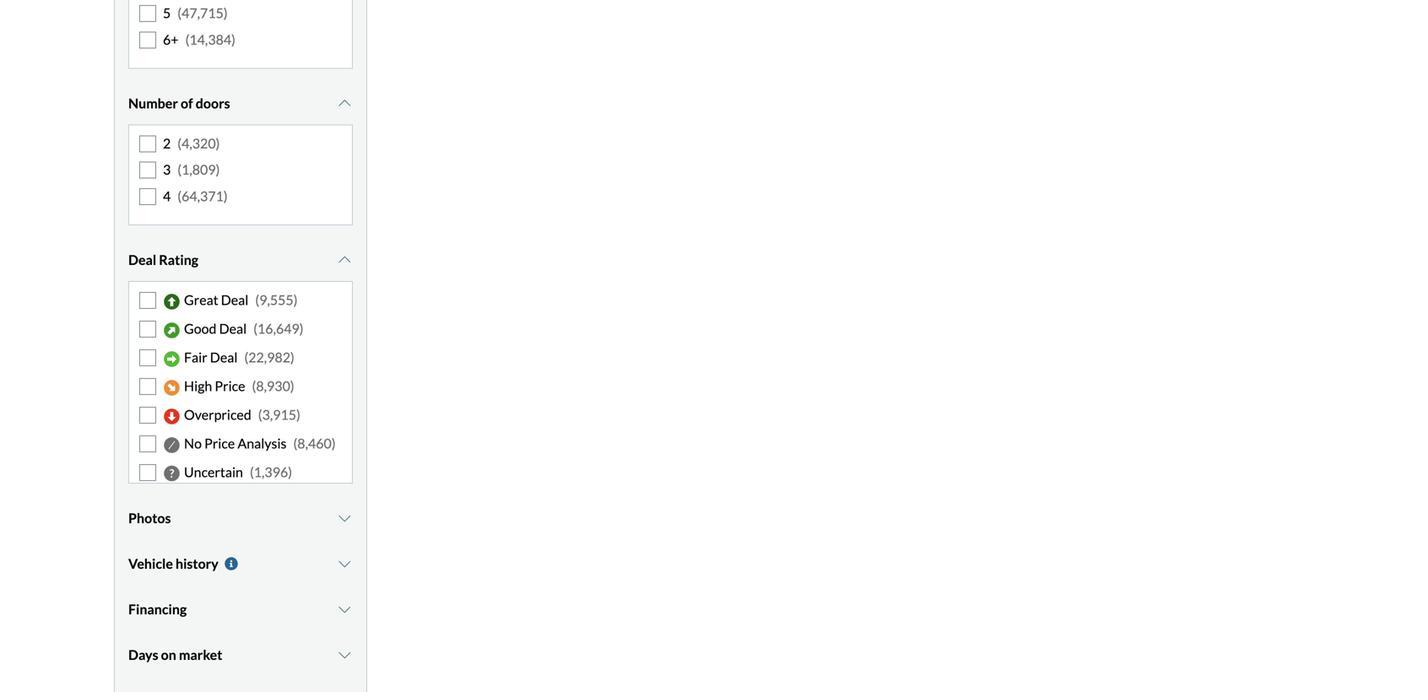 Task type: locate. For each thing, give the bounding box(es) containing it.
price right the no
[[204, 435, 235, 451]]

price for high
[[215, 378, 245, 394]]

uncertain (1,396)
[[184, 464, 292, 480]]

chevron down image
[[336, 97, 353, 110], [336, 253, 353, 267], [336, 512, 353, 525], [336, 603, 353, 616], [336, 648, 353, 662]]

(8,460)
[[293, 435, 336, 451]]

number
[[128, 95, 178, 111]]

good
[[184, 320, 217, 337]]

(1,396)
[[250, 464, 292, 480]]

4 (64,371)
[[163, 188, 228, 204]]

(22,982)
[[244, 349, 294, 365]]

chevron down image inside "financing" dropdown button
[[336, 603, 353, 616]]

deal inside the deal rating dropdown button
[[128, 252, 156, 268]]

3 chevron down image from the top
[[336, 512, 353, 525]]

4 chevron down image from the top
[[336, 603, 353, 616]]

high price (8,930)
[[184, 378, 294, 394]]

deal up good deal (16,649)
[[221, 292, 248, 308]]

5 chevron down image from the top
[[336, 648, 353, 662]]

deal up fair deal (22,982)
[[219, 320, 247, 337]]

info circle image
[[223, 557, 240, 571]]

deal
[[128, 252, 156, 268], [221, 292, 248, 308], [219, 320, 247, 337], [210, 349, 238, 365]]

vehicle history
[[128, 556, 218, 572]]

days
[[128, 647, 158, 663]]

1 vertical spatial price
[[204, 435, 235, 451]]

1 chevron down image from the top
[[336, 97, 353, 110]]

chevron down image inside the number of doors dropdown button
[[336, 97, 353, 110]]

price
[[215, 378, 245, 394], [204, 435, 235, 451]]

overpriced
[[184, 406, 251, 423]]

(16,649)
[[253, 320, 304, 337]]

0 vertical spatial price
[[215, 378, 245, 394]]

3
[[163, 161, 171, 178]]

history
[[176, 556, 218, 572]]

2 chevron down image from the top
[[336, 253, 353, 267]]

(3,915)
[[258, 406, 300, 423]]

financing
[[128, 601, 187, 618]]

price for no
[[204, 435, 235, 451]]

price down fair deal (22,982)
[[215, 378, 245, 394]]

2 (4,320)
[[163, 135, 220, 152]]

4
[[163, 188, 171, 204]]

analysis
[[237, 435, 287, 451]]

5
[[163, 5, 171, 21]]

days on market button
[[128, 634, 353, 676]]

of
[[181, 95, 193, 111]]

deal right fair
[[210, 349, 238, 365]]

photos button
[[128, 497, 353, 539]]

days on market
[[128, 647, 222, 663]]

good deal (16,649)
[[184, 320, 304, 337]]

rating
[[159, 252, 198, 268]]

(64,371)
[[178, 188, 228, 204]]

overpriced (3,915)
[[184, 406, 300, 423]]

deal rating
[[128, 252, 198, 268]]

great deal (9,555)
[[184, 292, 298, 308]]

deal for great deal
[[221, 292, 248, 308]]

deal for good deal
[[219, 320, 247, 337]]

chevron down image for on
[[336, 648, 353, 662]]

deal for fair deal
[[210, 349, 238, 365]]

chevron down image for of
[[336, 97, 353, 110]]

market
[[179, 647, 222, 663]]

fair deal (22,982)
[[184, 349, 294, 365]]

chevron down image inside the deal rating dropdown button
[[336, 253, 353, 267]]

deal left "rating"
[[128, 252, 156, 268]]

chevron down image inside days on market dropdown button
[[336, 648, 353, 662]]

(1,809)
[[178, 161, 220, 178]]

chevron down image inside photos dropdown button
[[336, 512, 353, 525]]

high
[[184, 378, 212, 394]]



Task type: vqa. For each thing, say whether or not it's contained in the screenshot.
2nd Leather from right
no



Task type: describe. For each thing, give the bounding box(es) containing it.
(4,320)
[[178, 135, 220, 152]]

(8,930)
[[252, 378, 294, 394]]

3 (1,809)
[[163, 161, 220, 178]]

uncertain
[[184, 464, 243, 480]]

number of doors button
[[128, 82, 353, 125]]

(14,384)
[[185, 31, 235, 48]]

chevron down image for rating
[[336, 253, 353, 267]]

doors
[[196, 95, 230, 111]]

2
[[163, 135, 171, 152]]

no price analysis (8,460)
[[184, 435, 336, 451]]

vehicle
[[128, 556, 173, 572]]

chevron down image
[[336, 557, 353, 571]]

6+
[[163, 31, 179, 48]]

financing button
[[128, 588, 353, 631]]

6+ (14,384)
[[163, 31, 235, 48]]

great
[[184, 292, 218, 308]]

deal rating button
[[128, 239, 353, 281]]

vehicle history button
[[128, 543, 353, 585]]

photos
[[128, 510, 171, 526]]

(9,555)
[[255, 292, 298, 308]]

on
[[161, 647, 176, 663]]

no
[[184, 435, 202, 451]]

(47,715)
[[178, 5, 228, 21]]

fair
[[184, 349, 207, 365]]

number of doors
[[128, 95, 230, 111]]

5 (47,715)
[[163, 5, 228, 21]]



